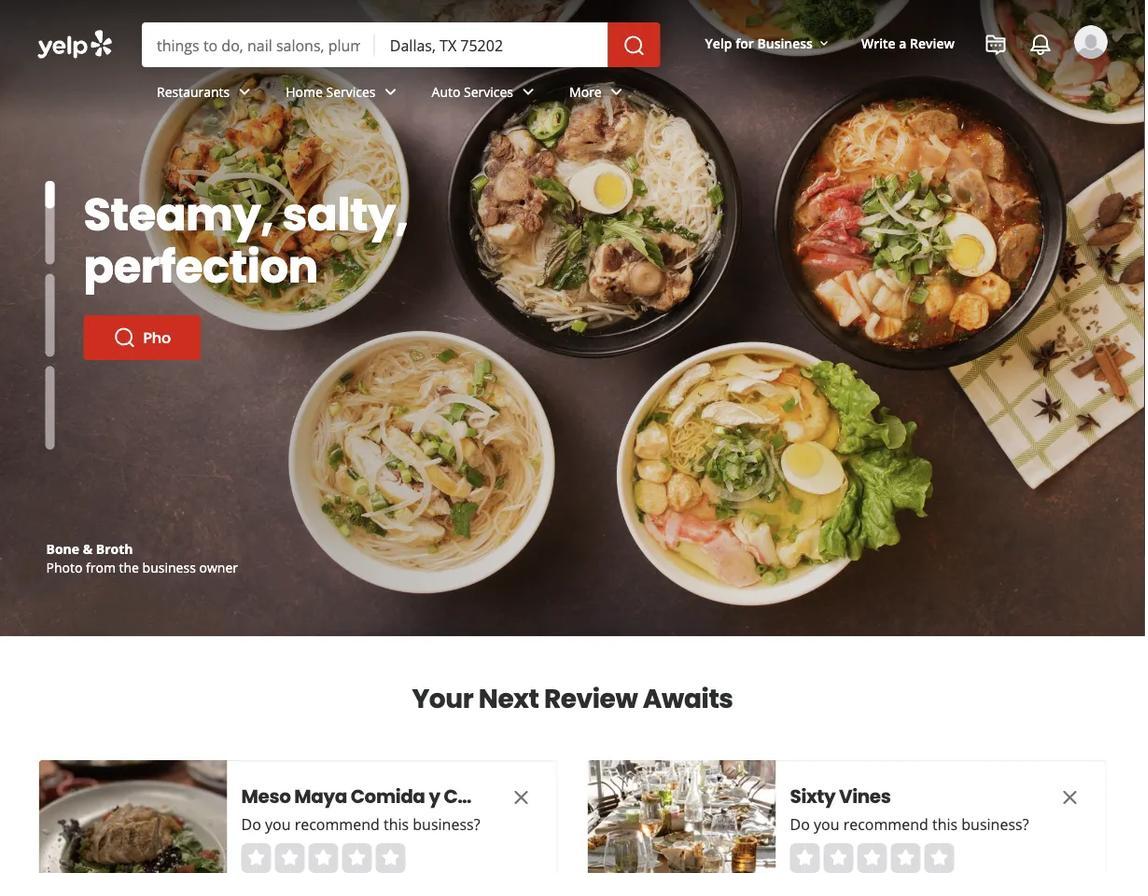 Task type: locate. For each thing, give the bounding box(es) containing it.
this down sixty vines link
[[932, 815, 958, 835]]

from
[[86, 559, 116, 576]]

user actions element
[[690, 23, 1134, 138]]

italian link
[[153, 252, 253, 289]]

(no rating) image down maya at the bottom
[[241, 844, 405, 873]]

0 horizontal spatial services
[[326, 83, 376, 100]]

(no rating) image
[[241, 844, 405, 873], [790, 844, 954, 873]]

24 mexican v2 image
[[268, 222, 290, 244]]

services
[[326, 83, 376, 100], [464, 83, 513, 100]]

none field up home
[[157, 35, 360, 55]]

24 burgers v2 image
[[161, 185, 183, 207]]

services for auto services
[[464, 83, 513, 100]]

photo of meso maya comida y copas image
[[39, 761, 227, 873]]

business? down y
[[413, 815, 480, 835]]

1 horizontal spatial do you recommend this business?
[[790, 815, 1029, 835]]

1 horizontal spatial none field
[[390, 35, 593, 55]]

rating element for vines
[[790, 844, 954, 873]]

0 horizontal spatial this
[[384, 815, 409, 835]]

services left 24 chevron down v2 image
[[464, 83, 513, 100]]

1 you from the left
[[265, 815, 291, 835]]

review inside user actions element
[[910, 34, 955, 52]]

0 horizontal spatial recommend
[[295, 815, 380, 835]]

1 horizontal spatial business?
[[961, 815, 1029, 835]]

review
[[910, 34, 955, 52], [544, 680, 638, 717]]

business? down sixty vines link
[[961, 815, 1029, 835]]

0 horizontal spatial business?
[[413, 815, 480, 835]]

business
[[757, 34, 813, 52]]

2 business? from the left
[[961, 815, 1029, 835]]

0 vertical spatial review
[[910, 34, 955, 52]]

y
[[429, 784, 440, 810]]

1 horizontal spatial review
[[910, 34, 955, 52]]

john s. image
[[1074, 25, 1108, 59]]

0 horizontal spatial none field
[[157, 35, 360, 55]]

comida
[[351, 784, 425, 810]]

None radio
[[275, 844, 305, 873], [376, 844, 405, 873], [824, 844, 853, 873], [857, 844, 887, 873], [924, 844, 954, 873], [275, 844, 305, 873], [376, 844, 405, 873], [824, 844, 853, 873], [857, 844, 887, 873], [924, 844, 954, 873]]

do you recommend this business? down meso maya comida y copas link at the bottom left of the page
[[241, 815, 480, 835]]

do you recommend this business?
[[241, 815, 480, 835], [790, 815, 1029, 835]]

your
[[412, 680, 473, 717]]

services for home services
[[326, 83, 376, 100]]

you down meso
[[265, 815, 291, 835]]

1 24 chevron down v2 image from the left
[[234, 81, 256, 103]]

1 horizontal spatial this
[[932, 815, 958, 835]]

more link
[[554, 67, 643, 121]]

you
[[265, 815, 291, 835], [814, 815, 839, 835]]

1 none field from the left
[[157, 35, 360, 55]]

24 chevron down v2 image inside more link
[[605, 81, 628, 103]]

delivery link
[[260, 177, 390, 215]]

24 chevron down v2 image left auto on the left top of page
[[379, 81, 402, 103]]

0 horizontal spatial dismiss card image
[[510, 787, 532, 809]]

2 services from the left
[[464, 83, 513, 100]]

explore banner section banner
[[0, 0, 1145, 636]]

steamy, salty, perfection
[[84, 183, 408, 298]]

write a review link
[[854, 26, 962, 60]]

1 dismiss card image from the left
[[510, 787, 532, 809]]

24 chevron down v2 image right more
[[605, 81, 628, 103]]

services right home
[[326, 83, 376, 100]]

1 business? from the left
[[413, 815, 480, 835]]

2 this from the left
[[932, 815, 958, 835]]

recommend
[[295, 815, 380, 835], [843, 815, 928, 835]]

rating element down maya at the bottom
[[241, 844, 405, 873]]

auto
[[432, 83, 460, 100]]

business? for sixty vines
[[961, 815, 1029, 835]]

sixty vines link
[[790, 784, 1023, 810]]

0 horizontal spatial (no rating) image
[[241, 844, 405, 873]]

review for a
[[910, 34, 955, 52]]

menu
[[142, 121, 402, 308]]

None radio
[[241, 844, 271, 873], [308, 844, 338, 873], [342, 844, 372, 873], [790, 844, 820, 873], [891, 844, 921, 873], [241, 844, 271, 873], [308, 844, 338, 873], [342, 844, 372, 873], [790, 844, 820, 873], [891, 844, 921, 873]]

rating element for maya
[[241, 844, 405, 873]]

&
[[83, 540, 93, 558]]

auto services link
[[417, 67, 554, 121]]

maya
[[294, 784, 347, 810]]

None search field
[[0, 0, 1145, 308], [142, 22, 664, 67], [0, 0, 1145, 308], [142, 22, 664, 67]]

pho
[[143, 327, 171, 348]]

next
[[479, 680, 539, 717]]

recommend down maya at the bottom
[[295, 815, 380, 835]]

1 horizontal spatial do
[[790, 815, 810, 835]]

menu inside business categories element
[[142, 121, 402, 308]]

2 you from the left
[[814, 815, 839, 835]]

write a review
[[861, 34, 955, 52]]

1 horizontal spatial you
[[814, 815, 839, 835]]

this down comida
[[384, 815, 409, 835]]

mexican
[[301, 224, 354, 242]]

2 do from the left
[[790, 815, 810, 835]]

3 24 chevron down v2 image from the left
[[605, 81, 628, 103]]

0 horizontal spatial 24 chevron down v2 image
[[234, 81, 256, 103]]

this
[[384, 815, 409, 835], [932, 815, 958, 835]]

recommend for maya
[[295, 815, 380, 835]]

24 chevron down v2 image down find field
[[234, 81, 256, 103]]

rating element down vines
[[790, 844, 954, 873]]

2 dismiss card image from the left
[[1059, 787, 1081, 809]]

do
[[241, 815, 261, 835], [790, 815, 810, 835]]

1 this from the left
[[384, 815, 409, 835]]

restaurants
[[157, 83, 230, 100]]

24 chevron down v2 image
[[234, 81, 256, 103], [379, 81, 402, 103], [605, 81, 628, 103]]

1 horizontal spatial rating element
[[790, 844, 954, 873]]

none field find
[[157, 35, 360, 55]]

you down sixty vines
[[814, 815, 839, 835]]

0 horizontal spatial review
[[544, 680, 638, 717]]

delivery
[[301, 187, 353, 205]]

review right next
[[544, 680, 638, 717]]

0 horizontal spatial rating element
[[241, 844, 405, 873]]

24 chinese v2 image
[[161, 222, 183, 244]]

photo
[[46, 559, 82, 576]]

business? for meso maya comida y copas
[[413, 815, 480, 835]]

(no rating) image down vines
[[790, 844, 954, 873]]

italian
[[194, 262, 234, 279]]

review right a
[[910, 34, 955, 52]]

2 rating element from the left
[[790, 844, 954, 873]]

awaits
[[643, 680, 733, 717]]

bone & broth photo from the business owner
[[46, 540, 238, 576]]

meso
[[241, 784, 291, 810]]

do you recommend this business? for maya
[[241, 815, 480, 835]]

1 vertical spatial review
[[544, 680, 638, 717]]

24 chevron down v2 image inside home services link
[[379, 81, 402, 103]]

recommend down sixty vines link
[[843, 815, 928, 835]]

1 (no rating) image from the left
[[241, 844, 405, 873]]

1 services from the left
[[326, 83, 376, 100]]

2 recommend from the left
[[843, 815, 928, 835]]

24 chevron down v2 image inside restaurants link
[[234, 81, 256, 103]]

do down 'sixty'
[[790, 815, 810, 835]]

menu containing takeout
[[142, 121, 402, 308]]

projects image
[[985, 34, 1007, 56]]

None field
[[157, 35, 360, 55], [390, 35, 593, 55]]

write
[[861, 34, 896, 52]]

rating element
[[241, 844, 405, 873], [790, 844, 954, 873]]

dismiss card image
[[510, 787, 532, 809], [1059, 787, 1081, 809]]

business?
[[413, 815, 480, 835], [961, 815, 1029, 835]]

1 recommend from the left
[[295, 815, 380, 835]]

2 (no rating) image from the left
[[790, 844, 954, 873]]

broth
[[96, 540, 133, 558]]

1 horizontal spatial 24 chevron down v2 image
[[379, 81, 402, 103]]

1 horizontal spatial dismiss card image
[[1059, 787, 1081, 809]]

none field up auto services link
[[390, 35, 593, 55]]

1 horizontal spatial recommend
[[843, 815, 928, 835]]

photo of sixty vines image
[[587, 761, 776, 873]]

mexican link
[[260, 215, 390, 252]]

1 do you recommend this business? from the left
[[241, 815, 480, 835]]

meso maya comida y copas link
[[241, 784, 504, 810]]

2 24 chevron down v2 image from the left
[[379, 81, 402, 103]]

1 horizontal spatial (no rating) image
[[790, 844, 954, 873]]

0 horizontal spatial do
[[241, 815, 261, 835]]

do you recommend this business? down sixty vines link
[[790, 815, 1029, 835]]

2 horizontal spatial 24 chevron down v2 image
[[605, 81, 628, 103]]

0 horizontal spatial do you recommend this business?
[[241, 815, 480, 835]]

2 do you recommend this business? from the left
[[790, 815, 1029, 835]]

burgers link
[[153, 177, 253, 215]]

1 rating element from the left
[[241, 844, 405, 873]]

2 none field from the left
[[390, 35, 593, 55]]

do down meso
[[241, 815, 261, 835]]

notifications image
[[1029, 34, 1052, 56]]

1 horizontal spatial services
[[464, 83, 513, 100]]

chinese
[[194, 224, 244, 242]]

0 horizontal spatial you
[[265, 815, 291, 835]]

reservations link
[[260, 140, 390, 177]]

Near text field
[[390, 35, 593, 55]]

1 do from the left
[[241, 815, 261, 835]]



Task type: vqa. For each thing, say whether or not it's contained in the screenshot.
the Name to the top
no



Task type: describe. For each thing, give the bounding box(es) containing it.
owner
[[199, 559, 238, 576]]

you for sixty
[[814, 815, 839, 835]]

you for meso
[[265, 815, 291, 835]]

24 italian v2 image
[[161, 259, 183, 282]]

sixty vines
[[790, 784, 891, 810]]

vines
[[839, 784, 891, 810]]

bone
[[46, 540, 79, 558]]

24 chevron down v2 image
[[517, 81, 539, 103]]

(no rating) image for maya
[[241, 844, 405, 873]]

thai
[[301, 262, 328, 279]]

burgers
[[194, 187, 243, 205]]

Find text field
[[157, 35, 360, 55]]

home
[[286, 83, 323, 100]]

home services link
[[271, 67, 417, 121]]

bone & broth link
[[46, 540, 133, 558]]

meso maya comida y copas
[[241, 784, 504, 810]]

24 takeout v2 image
[[161, 147, 183, 170]]

24 chevron down v2 image for home services
[[379, 81, 402, 103]]

business categories element
[[142, 67, 1108, 308]]

yelp for business
[[705, 34, 813, 52]]

dismiss card image for sixty vines
[[1059, 787, 1081, 809]]

24 search v2 image
[[113, 327, 136, 349]]

24 chevron down v2 image for restaurants
[[234, 81, 256, 103]]

dismiss card image for meso maya comida y copas
[[510, 787, 532, 809]]

home services
[[286, 83, 376, 100]]

reservations
[[301, 150, 383, 168]]

restaurants link
[[142, 67, 271, 121]]

perfection
[[84, 235, 318, 298]]

chinese link
[[153, 215, 253, 252]]

this for vines
[[932, 815, 958, 835]]

16 chevron down v2 image
[[816, 36, 831, 51]]

more
[[569, 83, 602, 100]]

do for meso maya comida y copas
[[241, 815, 261, 835]]

copas
[[444, 784, 504, 810]]

your next review awaits
[[412, 680, 733, 717]]

24 delivery v2 image
[[268, 185, 290, 207]]

review for next
[[544, 680, 638, 717]]

(no rating) image for vines
[[790, 844, 954, 873]]

none field near
[[390, 35, 593, 55]]

business
[[142, 559, 196, 576]]

for
[[736, 34, 754, 52]]

do for sixty vines
[[790, 815, 810, 835]]

pho link
[[84, 315, 201, 360]]

yelp for business button
[[698, 26, 839, 60]]

a
[[899, 34, 907, 52]]

takeout
[[194, 150, 245, 168]]

thai link
[[260, 252, 390, 289]]

24 thai v2 image
[[268, 259, 290, 282]]

24 reservations v2 image
[[268, 147, 290, 170]]

the
[[119, 559, 139, 576]]

yelp
[[705, 34, 732, 52]]

sixty
[[790, 784, 835, 810]]

takeout link
[[153, 140, 253, 177]]

this for maya
[[384, 815, 409, 835]]

steamy,
[[84, 183, 273, 246]]

recommend for vines
[[843, 815, 928, 835]]

auto services
[[432, 83, 513, 100]]

search image
[[623, 35, 645, 57]]

do you recommend this business? for vines
[[790, 815, 1029, 835]]

24 chevron down v2 image for more
[[605, 81, 628, 103]]

salty,
[[282, 183, 408, 246]]



